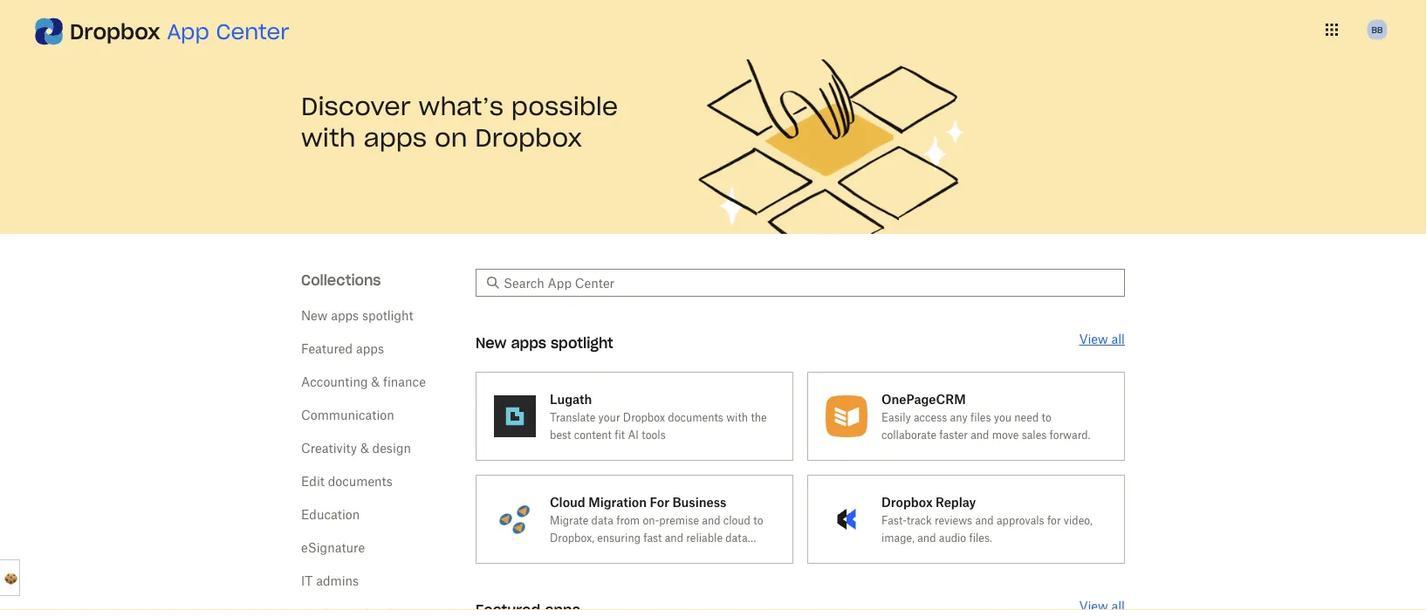 Task type: describe. For each thing, give the bounding box(es) containing it.
esignature link
[[301, 540, 365, 555]]

reviews
[[935, 514, 973, 527]]

audio
[[939, 531, 966, 544]]

fast-
[[882, 514, 907, 527]]

accounting & finance link
[[301, 374, 426, 389]]

you
[[994, 411, 1012, 424]]

ensuring
[[597, 531, 641, 544]]

access
[[914, 411, 947, 424]]

onepagecrm
[[882, 391, 966, 406]]

the
[[751, 411, 767, 424]]

& for finance
[[371, 374, 380, 389]]

communication
[[301, 407, 394, 422]]

0 vertical spatial new apps spotlight
[[301, 308, 413, 323]]

education link
[[301, 507, 360, 522]]

finance
[[383, 374, 426, 389]]

creativity & design
[[301, 440, 411, 455]]

from
[[616, 514, 640, 527]]

it admins
[[301, 573, 359, 588]]

dropbox inside the lugath translate your dropbox documents with the best content fit ai tools
[[623, 411, 665, 424]]

admins
[[316, 573, 359, 588]]

onepagecrm easily access any files you need to collaborate faster and move sales forward.
[[882, 391, 1091, 441]]

view all link
[[1079, 332, 1125, 347]]

forward.
[[1050, 428, 1091, 441]]

documents inside the lugath translate your dropbox documents with the best content fit ai tools
[[668, 411, 724, 424]]

replay
[[936, 494, 976, 509]]

esignature
[[301, 540, 365, 555]]

view all
[[1079, 332, 1125, 347]]

edit documents link
[[301, 474, 393, 488]]

dropbox inside discover what's possible with apps on dropbox
[[475, 122, 582, 153]]

0 horizontal spatial new
[[301, 308, 328, 323]]

fast
[[644, 531, 662, 544]]

featured
[[301, 341, 353, 356]]

on
[[435, 122, 467, 153]]

files.
[[969, 531, 992, 544]]

& for design
[[360, 440, 369, 455]]

0 horizontal spatial documents
[[328, 474, 393, 488]]

app
[[167, 18, 209, 45]]

ai
[[628, 428, 639, 441]]

migration
[[588, 494, 647, 509]]

featured apps link
[[301, 341, 384, 356]]

fit
[[615, 428, 625, 441]]

content
[[574, 428, 612, 441]]

any
[[950, 411, 968, 424]]

edit documents
[[301, 474, 393, 488]]

accounting
[[301, 374, 368, 389]]

dropbox app center
[[70, 18, 289, 45]]

dropbox,
[[550, 531, 594, 544]]

cloud migration for business migrate data from on-premise and cloud to dropbox, ensuring fast and reliable data transfer.
[[550, 494, 763, 562]]

to inside cloud migration for business migrate data from on-premise and cloud to dropbox, ensuring fast and reliable data transfer.
[[753, 514, 763, 527]]

cloud
[[723, 514, 751, 527]]

and inside onepagecrm easily access any files you need to collaborate faster and move sales forward.
[[971, 428, 989, 441]]

cloud
[[550, 494, 585, 509]]

premise
[[659, 514, 699, 527]]

need
[[1015, 411, 1039, 424]]



Task type: vqa. For each thing, say whether or not it's contained in the screenshot.


Task type: locate. For each thing, give the bounding box(es) containing it.
1 horizontal spatial to
[[1042, 411, 1052, 424]]

documents left the
[[668, 411, 724, 424]]

1 vertical spatial new
[[476, 334, 507, 352]]

to right 'need'
[[1042, 411, 1052, 424]]

spotlight
[[362, 308, 413, 323], [551, 334, 613, 352]]

tools
[[642, 428, 666, 441]]

documents down 'creativity & design'
[[328, 474, 393, 488]]

new
[[301, 308, 328, 323], [476, 334, 507, 352]]

migrate
[[550, 514, 589, 527]]

1 vertical spatial to
[[753, 514, 763, 527]]

files
[[971, 411, 991, 424]]

view
[[1079, 332, 1108, 347]]

1 horizontal spatial &
[[371, 374, 380, 389]]

data down cloud
[[726, 531, 748, 544]]

1 horizontal spatial with
[[726, 411, 748, 424]]

0 vertical spatial &
[[371, 374, 380, 389]]

0 horizontal spatial with
[[301, 122, 356, 153]]

0 horizontal spatial &
[[360, 440, 369, 455]]

1 horizontal spatial new
[[476, 334, 507, 352]]

dropbox down possible
[[475, 122, 582, 153]]

spotlight up lugath
[[551, 334, 613, 352]]

transfer.
[[550, 549, 590, 562]]

reliable
[[686, 531, 723, 544]]

0 horizontal spatial new apps spotlight
[[301, 308, 413, 323]]

dropbox up tools
[[623, 411, 665, 424]]

1 horizontal spatial data
[[726, 531, 748, 544]]

video,
[[1064, 514, 1093, 527]]

creativity & design link
[[301, 440, 411, 455]]

all
[[1112, 332, 1125, 347]]

to inside onepagecrm easily access any files you need to collaborate faster and move sales forward.
[[1042, 411, 1052, 424]]

and down files
[[971, 428, 989, 441]]

education
[[301, 507, 360, 522]]

and up reliable
[[702, 514, 721, 527]]

easily
[[882, 411, 911, 424]]

0 horizontal spatial data
[[591, 514, 614, 527]]

creativity
[[301, 440, 357, 455]]

featured apps
[[301, 341, 384, 356]]

0 vertical spatial data
[[591, 514, 614, 527]]

1 vertical spatial with
[[726, 411, 748, 424]]

your
[[598, 411, 620, 424]]

1 vertical spatial &
[[360, 440, 369, 455]]

approvals
[[997, 514, 1045, 527]]

with inside the lugath translate your dropbox documents with the best content fit ai tools
[[726, 411, 748, 424]]

to right cloud
[[753, 514, 763, 527]]

to
[[1042, 411, 1052, 424], [753, 514, 763, 527]]

and
[[971, 428, 989, 441], [702, 514, 721, 527], [975, 514, 994, 527], [665, 531, 683, 544], [918, 531, 936, 544]]

possible
[[511, 91, 618, 122]]

0 vertical spatial documents
[[668, 411, 724, 424]]

and down track
[[918, 531, 936, 544]]

track
[[907, 514, 932, 527]]

design
[[372, 440, 411, 455]]

discover what's possible with apps on dropbox
[[301, 91, 618, 153]]

1 vertical spatial spotlight
[[551, 334, 613, 352]]

center
[[216, 18, 289, 45]]

documents
[[668, 411, 724, 424], [328, 474, 393, 488]]

communication link
[[301, 407, 394, 422]]

1 horizontal spatial new apps spotlight
[[476, 334, 613, 352]]

1 vertical spatial documents
[[328, 474, 393, 488]]

lugath
[[550, 391, 592, 406]]

with left the
[[726, 411, 748, 424]]

0 horizontal spatial spotlight
[[362, 308, 413, 323]]

&
[[371, 374, 380, 389], [360, 440, 369, 455]]

it
[[301, 573, 313, 588]]

lugath translate your dropbox documents with the best content fit ai tools
[[550, 391, 767, 441]]

new apps spotlight up featured apps link
[[301, 308, 413, 323]]

best
[[550, 428, 571, 441]]

what's
[[419, 91, 504, 122]]

1 vertical spatial new apps spotlight
[[476, 334, 613, 352]]

for
[[650, 494, 670, 509]]

image,
[[882, 531, 915, 544]]

0 vertical spatial to
[[1042, 411, 1052, 424]]

0 vertical spatial new
[[301, 308, 328, 323]]

it admins link
[[301, 573, 359, 588]]

bb
[[1372, 24, 1383, 35]]

0 vertical spatial with
[[301, 122, 356, 153]]

on-
[[643, 514, 659, 527]]

dropbox left app
[[70, 18, 160, 45]]

dropbox
[[70, 18, 160, 45], [475, 122, 582, 153], [623, 411, 665, 424], [882, 494, 933, 509]]

collaborate
[[882, 428, 937, 441]]

spotlight up featured apps link
[[362, 308, 413, 323]]

1 vertical spatial data
[[726, 531, 748, 544]]

move
[[992, 428, 1019, 441]]

apps
[[363, 122, 427, 153], [331, 308, 359, 323], [511, 334, 546, 352], [356, 341, 384, 356]]

faster
[[939, 428, 968, 441]]

apps inside discover what's possible with apps on dropbox
[[363, 122, 427, 153]]

discover
[[301, 91, 411, 122]]

new apps spotlight link
[[301, 308, 413, 323]]

bb button
[[1363, 16, 1391, 44]]

1 horizontal spatial documents
[[668, 411, 724, 424]]

sales
[[1022, 428, 1047, 441]]

data
[[591, 514, 614, 527], [726, 531, 748, 544]]

0 vertical spatial spotlight
[[362, 308, 413, 323]]

dropbox up track
[[882, 494, 933, 509]]

with inside discover what's possible with apps on dropbox
[[301, 122, 356, 153]]

Search App Center text field
[[504, 273, 1115, 292]]

edit
[[301, 474, 325, 488]]

new apps spotlight up lugath
[[476, 334, 613, 352]]

and down premise
[[665, 531, 683, 544]]

translate
[[550, 411, 596, 424]]

and up files.
[[975, 514, 994, 527]]

accounting & finance
[[301, 374, 426, 389]]

for
[[1047, 514, 1061, 527]]

with down discover
[[301, 122, 356, 153]]

with
[[301, 122, 356, 153], [726, 411, 748, 424]]

data down migration
[[591, 514, 614, 527]]

dropbox replay fast-track reviews and approvals for video, image, and audio files.
[[882, 494, 1093, 544]]

dropbox inside dropbox replay fast-track reviews and approvals for video, image, and audio files.
[[882, 494, 933, 509]]

& left design
[[360, 440, 369, 455]]

business
[[672, 494, 727, 509]]

& left finance
[[371, 374, 380, 389]]

1 horizontal spatial spotlight
[[551, 334, 613, 352]]

0 horizontal spatial to
[[753, 514, 763, 527]]

collections
[[301, 271, 381, 289]]

new apps spotlight
[[301, 308, 413, 323], [476, 334, 613, 352]]



